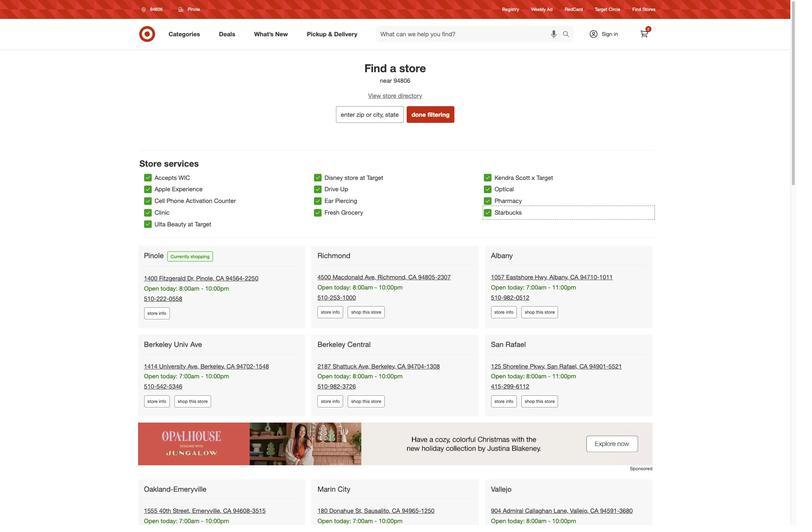 Task type: locate. For each thing, give the bounding box(es) containing it.
0 horizontal spatial berkeley
[[144, 340, 172, 349]]

&
[[328, 30, 332, 38]]

shop
[[351, 310, 361, 315], [525, 310, 535, 315], [178, 399, 188, 405], [351, 399, 361, 405], [525, 399, 535, 405]]

today: inside 2187 shattuck ave, berkeley, ca 94704-1308 open today: 8:00am - 10:00pm 510-982-3726
[[334, 373, 351, 380]]

510- inside 4500 macdonald ave, richmond, ca 94805-2307 open today: 8:00am - 10:00pm 510-253-1000
[[317, 294, 330, 301]]

ca left 94608-
[[223, 508, 231, 515]]

510- inside 2187 shattuck ave, berkeley, ca 94704-1308 open today: 8:00am - 10:00pm 510-982-3726
[[317, 383, 330, 391]]

shop this store down 5346 on the bottom left of page
[[178, 399, 208, 405]]

store info link down the 510-982-0512 link
[[491, 307, 517, 319]]

open for 2187 shattuck ave, berkeley, ca 94704-1308 open today: 8:00am - 10:00pm 510-982-3726
[[317, 373, 332, 380]]

info for albany
[[506, 310, 513, 315]]

search
[[559, 31, 577, 38]]

510- down the 2187
[[317, 383, 330, 391]]

10:00pm down richmond,
[[379, 284, 403, 291]]

shop down 0512
[[525, 310, 535, 315]]

510- inside 1414 university ave, berkeley, ca 94702-1548 open today: 7:00am - 10:00pm 510-542-5346
[[144, 383, 156, 391]]

4500
[[317, 274, 331, 281]]

today: for 1555 40th street, emeryville, ca 94608-3515 open today: 7:00am - 10:00pm
[[161, 518, 178, 525]]

ave, for richmond
[[365, 274, 376, 281]]

10:00pm for 94965-
[[379, 518, 403, 525]]

0 vertical spatial 982-
[[503, 294, 516, 301]]

1 horizontal spatial at
[[360, 174, 365, 181]]

982- inside 2187 shattuck ave, berkeley, ca 94704-1308 open today: 8:00am - 10:00pm 510-982-3726
[[330, 383, 342, 391]]

1 horizontal spatial berkeley,
[[371, 363, 396, 370]]

94564-
[[226, 275, 245, 282]]

open down 1555
[[144, 518, 159, 525]]

find left stores at right
[[632, 7, 641, 12]]

510- inside 1400 fitzgerald dr, pinole, ca 94564-2250 open today: 8:00am - 10:00pm 510-222-0558
[[144, 295, 156, 303]]

view
[[368, 92, 381, 100]]

near
[[380, 77, 392, 84]]

shattuck
[[333, 363, 357, 370]]

target inside 'link'
[[595, 7, 607, 12]]

done filtering
[[412, 111, 450, 118]]

7:00am inside 180 donahue st, sausalito, ca 94965-1250 open today: 7:00am - 10:00pm
[[353, 518, 373, 525]]

today: for 4500 macdonald ave, richmond, ca 94805-2307 open today: 8:00am - 10:00pm 510-253-1000
[[334, 284, 351, 291]]

open down 4500
[[317, 284, 332, 291]]

berkeley, down ave
[[200, 363, 225, 370]]

- inside 1057 eastshore hwy, albany, ca 94710-1011 open today: 7:00am - 11:00pm 510-982-0512
[[548, 284, 551, 291]]

find stores
[[632, 7, 655, 12]]

1 vertical spatial 982-
[[330, 383, 342, 391]]

store info for berkeley univ ave
[[147, 399, 166, 405]]

shop this store for san rafael
[[525, 399, 555, 405]]

pinole,
[[196, 275, 214, 282]]

ca inside 1414 university ave, berkeley, ca 94702-1548 open today: 7:00am - 10:00pm 510-542-5346
[[226, 363, 235, 370]]

today: down macdonald
[[334, 284, 351, 291]]

this down 125 shoreline pkwy, san rafael, ca 94901-5521 open today: 8:00am - 11:00pm 415-299-6112 at bottom right
[[536, 399, 543, 405]]

store info down 542-
[[147, 399, 166, 405]]

today: inside 904 admiral callaghan lane, vallejo, ca 94591-3680 open today: 8:00am - 10:00pm
[[508, 518, 525, 525]]

8:00am inside 2187 shattuck ave, berkeley, ca 94704-1308 open today: 8:00am - 10:00pm 510-982-3726
[[353, 373, 373, 380]]

10:00pm for 94702-
[[205, 373, 229, 380]]

1 horizontal spatial find
[[632, 7, 641, 12]]

grocery
[[341, 209, 363, 216]]

emeryville,
[[192, 508, 221, 515]]

berkeley inside berkeley univ ave link
[[144, 340, 172, 349]]

0 vertical spatial 94806
[[150, 6, 163, 12]]

univ
[[174, 340, 188, 349]]

94806 down a at the top left
[[394, 77, 410, 84]]

1 11:00pm from the top
[[552, 284, 576, 291]]

ca inside 180 donahue st, sausalito, ca 94965-1250 open today: 7:00am - 10:00pm
[[392, 508, 400, 515]]

shop for berkeley central
[[351, 399, 361, 405]]

store down 2187 shattuck ave, berkeley, ca 94704-1308 open today: 8:00am - 10:00pm 510-982-3726
[[371, 399, 381, 405]]

store info link
[[317, 307, 343, 319], [491, 307, 517, 319], [144, 308, 170, 320], [144, 396, 170, 408], [317, 396, 343, 408], [491, 396, 517, 408]]

today: inside 1400 fitzgerald dr, pinole, ca 94564-2250 open today: 8:00am - 10:00pm 510-222-0558
[[161, 285, 178, 292]]

1 vertical spatial pinole
[[144, 251, 164, 260]]

94965-
[[402, 508, 421, 515]]

shop for richmond
[[351, 310, 361, 315]]

- inside 1414 university ave, berkeley, ca 94702-1548 open today: 7:00am - 10:00pm 510-542-5346
[[201, 373, 203, 380]]

this down 1414 university ave, berkeley, ca 94702-1548 open today: 7:00am - 10:00pm 510-542-5346
[[189, 399, 196, 405]]

ca
[[408, 274, 417, 281], [570, 274, 578, 281], [216, 275, 224, 282], [226, 363, 235, 370], [397, 363, 406, 370], [579, 363, 588, 370], [223, 508, 231, 515], [392, 508, 400, 515], [590, 508, 598, 515]]

94702-
[[236, 363, 256, 370]]

store info link down 253-
[[317, 307, 343, 319]]

university
[[159, 363, 186, 370]]

berkeley inside berkeley central link
[[317, 340, 345, 349]]

ca right rafael,
[[579, 363, 588, 370]]

1 vertical spatial find
[[364, 61, 387, 75]]

ca right albany,
[[570, 274, 578, 281]]

berkeley for berkeley univ ave
[[144, 340, 172, 349]]

10:00pm inside 180 donahue st, sausalito, ca 94965-1250 open today: 7:00am - 10:00pm
[[379, 518, 403, 525]]

510- inside 1057 eastshore hwy, albany, ca 94710-1011 open today: 7:00am - 11:00pm 510-982-0512
[[491, 294, 503, 301]]

10:00pm for 94564-
[[205, 285, 229, 292]]

1 horizontal spatial san
[[547, 363, 558, 370]]

store info for albany
[[494, 310, 513, 315]]

pinole button
[[174, 3, 205, 16]]

8:00am down callaghan
[[526, 518, 546, 525]]

94806 left pinole dropdown button
[[150, 6, 163, 12]]

open down 904
[[491, 518, 506, 525]]

982- down the eastshore
[[503, 294, 516, 301]]

ca inside 1057 eastshore hwy, albany, ca 94710-1011 open today: 7:00am - 11:00pm 510-982-0512
[[570, 274, 578, 281]]

sign in
[[602, 31, 618, 37]]

open inside 1057 eastshore hwy, albany, ca 94710-1011 open today: 7:00am - 11:00pm 510-982-0512
[[491, 284, 506, 291]]

Clinic checkbox
[[144, 209, 152, 217]]

8:00am for pinole
[[179, 285, 199, 292]]

2 berkeley from the left
[[317, 340, 345, 349]]

open down the 2187
[[317, 373, 332, 380]]

today: down shattuck
[[334, 373, 351, 380]]

10:00pm down the 1414 university ave, berkeley, ca 94702-1548 link
[[205, 373, 229, 380]]

info for richmond
[[332, 310, 340, 315]]

pinole up categories link
[[188, 6, 200, 12]]

info down the 510-982-0512 link
[[506, 310, 513, 315]]

open down "180"
[[317, 518, 332, 525]]

ca left 94805-
[[408, 274, 417, 281]]

8:00am inside 1400 fitzgerald dr, pinole, ca 94564-2250 open today: 8:00am - 10:00pm 510-222-0558
[[179, 285, 199, 292]]

ca inside 1555 40th street, emeryville, ca 94608-3515 open today: 7:00am - 10:00pm
[[223, 508, 231, 515]]

ave, right university
[[188, 363, 199, 370]]

- down 4500 macdonald ave, richmond, ca 94805-2307 link
[[375, 284, 377, 291]]

today:
[[334, 284, 351, 291], [508, 284, 525, 291], [161, 285, 178, 292], [161, 373, 178, 380], [334, 373, 351, 380], [508, 373, 525, 380], [161, 518, 178, 525], [334, 518, 351, 525], [508, 518, 525, 525]]

- down callaghan
[[548, 518, 551, 525]]

ca for 1400 fitzgerald dr, pinole, ca 94564-2250 open today: 8:00am - 10:00pm 510-222-0558
[[216, 275, 224, 282]]

find inside find a store near 94806
[[364, 61, 387, 75]]

shop this store button for berkeley central
[[348, 396, 385, 408]]

510- for berkeley central
[[317, 383, 330, 391]]

open down 1057
[[491, 284, 506, 291]]

0558
[[169, 295, 182, 303]]

san rafael link
[[491, 340, 527, 349]]

find for stores
[[632, 7, 641, 12]]

1 vertical spatial at
[[188, 221, 193, 228]]

- for 180 donahue st, sausalito, ca 94965-1250 open today: 7:00am - 10:00pm
[[375, 518, 377, 525]]

ear
[[325, 197, 334, 205]]

0 vertical spatial 11:00pm
[[552, 284, 576, 291]]

10:00pm down 2187 shattuck ave, berkeley, ca 94704-1308 link
[[379, 373, 403, 380]]

1 horizontal spatial berkeley
[[317, 340, 345, 349]]

10:00pm inside 1555 40th street, emeryville, ca 94608-3515 open today: 7:00am - 10:00pm
[[205, 518, 229, 525]]

- inside 2187 shattuck ave, berkeley, ca 94704-1308 open today: 8:00am - 10:00pm 510-982-3726
[[375, 373, 377, 380]]

store info for berkeley central
[[321, 399, 340, 405]]

180
[[317, 508, 328, 515]]

info down 299-
[[506, 399, 513, 405]]

store info link down 222-
[[144, 308, 170, 320]]

target for ulta beauty at target
[[195, 221, 211, 228]]

pinole up 1400
[[144, 251, 164, 260]]

disney
[[325, 174, 343, 181]]

0 horizontal spatial berkeley,
[[200, 363, 225, 370]]

this down 1057 eastshore hwy, albany, ca 94710-1011 open today: 7:00am - 11:00pm 510-982-0512
[[536, 310, 543, 315]]

8:00am up 1000
[[353, 284, 373, 291]]

store services group
[[144, 172, 654, 230]]

store down 510-982-3726 link
[[321, 399, 331, 405]]

today: inside 1414 university ave, berkeley, ca 94702-1548 open today: 7:00am - 10:00pm 510-542-5346
[[161, 373, 178, 380]]

- down the "125 shoreline pkwy, san rafael, ca 94901-5521" link
[[548, 373, 551, 380]]

find up "near"
[[364, 61, 387, 75]]

today: for 180 donahue st, sausalito, ca 94965-1250 open today: 7:00am - 10:00pm
[[334, 518, 351, 525]]

accepts wic
[[155, 174, 190, 181]]

today: for 1414 university ave, berkeley, ca 94702-1548 open today: 7:00am - 10:00pm 510-542-5346
[[161, 373, 178, 380]]

ave, inside 2187 shattuck ave, berkeley, ca 94704-1308 open today: 8:00am - 10:00pm 510-982-3726
[[358, 363, 370, 370]]

ca left 94965-
[[392, 508, 400, 515]]

this for richmond
[[363, 310, 370, 315]]

2 11:00pm from the top
[[552, 373, 576, 380]]

5521
[[608, 363, 622, 370]]

ca right "pinole,"
[[216, 275, 224, 282]]

city
[[338, 485, 350, 494]]

berkeley univ ave
[[144, 340, 202, 349]]

510-542-5346 link
[[144, 383, 182, 391]]

shop this store button down 6112
[[521, 396, 558, 408]]

1 vertical spatial 94806
[[394, 77, 410, 84]]

currently
[[171, 254, 189, 259]]

ave, left richmond,
[[365, 274, 376, 281]]

0 horizontal spatial at
[[188, 221, 193, 228]]

10:00pm down 'emeryville,'
[[205, 518, 229, 525]]

this for san rafael
[[536, 399, 543, 405]]

shop this store down 3726
[[351, 399, 381, 405]]

today: down university
[[161, 373, 178, 380]]

ca inside 4500 macdonald ave, richmond, ca 94805-2307 open today: 8:00am - 10:00pm 510-253-1000
[[408, 274, 417, 281]]

8:00am for berkeley central
[[353, 373, 373, 380]]

2187 shattuck ave, berkeley, ca 94704-1308 open today: 8:00am - 10:00pm 510-982-3726
[[317, 363, 440, 391]]

pickup
[[307, 30, 327, 38]]

8:00am for richmond
[[353, 284, 373, 291]]

982- inside 1057 eastshore hwy, albany, ca 94710-1011 open today: 7:00am - 11:00pm 510-982-0512
[[503, 294, 516, 301]]

store info for san rafael
[[494, 399, 513, 405]]

7:00am inside 1414 university ave, berkeley, ca 94702-1548 open today: 7:00am - 10:00pm 510-542-5346
[[179, 373, 199, 380]]

directory
[[398, 92, 422, 100]]

Pharmacy checkbox
[[484, 197, 492, 205]]

- down 180 donahue st, sausalito, ca 94965-1250 link
[[375, 518, 377, 525]]

today: down the eastshore
[[508, 284, 525, 291]]

- inside 180 donahue st, sausalito, ca 94965-1250 open today: 7:00am - 10:00pm
[[375, 518, 377, 525]]

berkeley for berkeley central
[[317, 340, 345, 349]]

open up 415-
[[491, 373, 506, 380]]

shop this store button down 5346 on the bottom left of page
[[174, 396, 211, 408]]

8:00am down dr,
[[179, 285, 199, 292]]

berkeley, inside 1414 university ave, berkeley, ca 94702-1548 open today: 7:00am - 10:00pm 510-542-5346
[[200, 363, 225, 370]]

- inside 1400 fitzgerald dr, pinole, ca 94564-2250 open today: 8:00am - 10:00pm 510-222-0558
[[201, 285, 203, 292]]

510- down the 1414
[[144, 383, 156, 391]]

125 shoreline pkwy, san rafael, ca 94901-5521 link
[[491, 363, 622, 370]]

0 horizontal spatial san
[[491, 340, 504, 349]]

san inside 125 shoreline pkwy, san rafael, ca 94901-5521 open today: 8:00am - 11:00pm 415-299-6112
[[547, 363, 558, 370]]

1 horizontal spatial 982-
[[503, 294, 516, 301]]

94806 inside find a store near 94806
[[394, 77, 410, 84]]

open inside 2187 shattuck ave, berkeley, ca 94704-1308 open today: 8:00am - 10:00pm 510-982-3726
[[317, 373, 332, 380]]

10:00pm inside 1414 university ave, berkeley, ca 94702-1548 open today: 7:00am - 10:00pm 510-542-5346
[[205, 373, 229, 380]]

10:00pm inside 1400 fitzgerald dr, pinole, ca 94564-2250 open today: 8:00am - 10:00pm 510-222-0558
[[205, 285, 229, 292]]

open inside 4500 macdonald ave, richmond, ca 94805-2307 open today: 8:00am - 10:00pm 510-253-1000
[[317, 284, 332, 291]]

open inside 904 admiral callaghan lane, vallejo, ca 94591-3680 open today: 8:00am - 10:00pm
[[491, 518, 506, 525]]

7:00am down street,
[[179, 518, 199, 525]]

1555 40th street, emeryville, ca 94608-3515 open today: 7:00am - 10:00pm
[[144, 508, 266, 525]]

1414 university ave, berkeley, ca 94702-1548 open today: 7:00am - 10:00pm 510-542-5346
[[144, 363, 269, 391]]

ear piercing
[[325, 197, 357, 205]]

0 horizontal spatial 982-
[[330, 383, 342, 391]]

today: inside 1057 eastshore hwy, albany, ca 94710-1011 open today: 7:00am - 11:00pm 510-982-0512
[[508, 284, 525, 291]]

7:00am for street,
[[179, 518, 199, 525]]

7:00am inside 1555 40th street, emeryville, ca 94608-3515 open today: 7:00am - 10:00pm
[[179, 518, 199, 525]]

at right beauty
[[188, 221, 193, 228]]

this
[[363, 310, 370, 315], [536, 310, 543, 315], [189, 399, 196, 405], [363, 399, 370, 405], [536, 399, 543, 405]]

registry
[[502, 7, 519, 12]]

today: down 40th
[[161, 518, 178, 525]]

0 vertical spatial find
[[632, 7, 641, 12]]

ca inside 2187 shattuck ave, berkeley, ca 94704-1308 open today: 8:00am - 10:00pm 510-982-3726
[[397, 363, 406, 370]]

ave, inside 4500 macdonald ave, richmond, ca 94805-2307 open today: 8:00am - 10:00pm 510-253-1000
[[365, 274, 376, 281]]

today: inside 180 donahue st, sausalito, ca 94965-1250 open today: 7:00am - 10:00pm
[[334, 518, 351, 525]]

Optical checkbox
[[484, 186, 492, 193]]

today: inside 1555 40th street, emeryville, ca 94608-3515 open today: 7:00am - 10:00pm
[[161, 518, 178, 525]]

berkeley up the 1414
[[144, 340, 172, 349]]

510- down 1057
[[491, 294, 503, 301]]

ave, right shattuck
[[358, 363, 370, 370]]

open for 1555 40th street, emeryville, ca 94608-3515 open today: 7:00am - 10:00pm
[[144, 518, 159, 525]]

510- for albany
[[491, 294, 503, 301]]

today: down shoreline
[[508, 373, 525, 380]]

What can we help you find? suggestions appear below search field
[[376, 26, 564, 42]]

7:00am up 5346 on the bottom left of page
[[179, 373, 199, 380]]

today: down 'donahue'
[[334, 518, 351, 525]]

x
[[532, 174, 535, 181]]

today: for 1400 fitzgerald dr, pinole, ca 94564-2250 open today: 8:00am - 10:00pm 510-222-0558
[[161, 285, 178, 292]]

- inside 4500 macdonald ave, richmond, ca 94805-2307 open today: 8:00am - 10:00pm 510-253-1000
[[375, 284, 377, 291]]

store info for richmond
[[321, 310, 340, 315]]

Ear Piercing checkbox
[[314, 197, 322, 205]]

1548
[[256, 363, 269, 370]]

store info down 299-
[[494, 399, 513, 405]]

disney store at target
[[325, 174, 383, 181]]

fresh
[[325, 209, 340, 216]]

- down 2187 shattuck ave, berkeley, ca 94704-1308 link
[[375, 373, 377, 380]]

1 horizontal spatial 94806
[[394, 77, 410, 84]]

store info link down 542-
[[144, 396, 170, 408]]

1 vertical spatial 11:00pm
[[552, 373, 576, 380]]

store down 1414 university ave, berkeley, ca 94702-1548 open today: 7:00am - 10:00pm 510-542-5346
[[198, 399, 208, 405]]

store info down 253-
[[321, 310, 340, 315]]

2 berkeley, from the left
[[371, 363, 396, 370]]

albany
[[491, 251, 513, 260]]

vallejo,
[[570, 508, 589, 515]]

store info link for berkeley univ ave
[[144, 396, 170, 408]]

shop this store button down 3726
[[348, 396, 385, 408]]

shop down 6112
[[525, 399, 535, 405]]

1 vertical spatial san
[[547, 363, 558, 370]]

info down 222-
[[159, 311, 166, 316]]

target for kendra scott x target
[[536, 174, 553, 181]]

currently shopping
[[171, 254, 209, 259]]

rafael
[[506, 340, 526, 349]]

shop down 3726
[[351, 399, 361, 405]]

advertisement region
[[138, 423, 652, 466]]

san left rafael
[[491, 340, 504, 349]]

berkeley
[[144, 340, 172, 349], [317, 340, 345, 349]]

today: down admiral
[[508, 518, 525, 525]]

experience
[[172, 186, 203, 193]]

info down 510-982-3726 link
[[332, 399, 340, 405]]

open inside 1555 40th street, emeryville, ca 94608-3515 open today: 7:00am - 10:00pm
[[144, 518, 159, 525]]

0 horizontal spatial find
[[364, 61, 387, 75]]

shop this store button for berkeley univ ave
[[174, 396, 211, 408]]

510- for richmond
[[317, 294, 330, 301]]

Starbucks checkbox
[[484, 209, 492, 217]]

admiral
[[503, 508, 523, 515]]

apple
[[155, 186, 170, 193]]

1 berkeley from the left
[[144, 340, 172, 349]]

7:00am inside 1057 eastshore hwy, albany, ca 94710-1011 open today: 7:00am - 11:00pm 510-982-0512
[[526, 284, 546, 291]]

8:00am inside 4500 macdonald ave, richmond, ca 94805-2307 open today: 8:00am - 10:00pm 510-253-1000
[[353, 284, 373, 291]]

10:00pm inside 2187 shattuck ave, berkeley, ca 94704-1308 open today: 8:00am - 10:00pm 510-982-3726
[[379, 373, 403, 380]]

ave,
[[365, 274, 376, 281], [188, 363, 199, 370], [358, 363, 370, 370]]

ca for 2187 shattuck ave, berkeley, ca 94704-1308 open today: 8:00am - 10:00pm 510-982-3726
[[397, 363, 406, 370]]

store down 415-
[[494, 399, 505, 405]]

today: inside 4500 macdonald ave, richmond, ca 94805-2307 open today: 8:00am - 10:00pm 510-253-1000
[[334, 284, 351, 291]]

info for berkeley univ ave
[[159, 399, 166, 405]]

open inside 180 donahue st, sausalito, ca 94965-1250 open today: 7:00am - 10:00pm
[[317, 518, 332, 525]]

10:00pm down 904 admiral callaghan lane, vallejo, ca 94591-3680 link
[[552, 518, 576, 525]]

info for san rafael
[[506, 399, 513, 405]]

callaghan
[[525, 508, 552, 515]]

125 shoreline pkwy, san rafael, ca 94901-5521 open today: 8:00am - 11:00pm 415-299-6112
[[491, 363, 622, 391]]

7:00am down the hwy,
[[526, 284, 546, 291]]

cell
[[155, 197, 165, 205]]

berkeley univ ave link
[[144, 340, 204, 349]]

shop this store for albany
[[525, 310, 555, 315]]

2 link
[[636, 26, 652, 42]]

open inside 125 shoreline pkwy, san rafael, ca 94901-5521 open today: 8:00am - 11:00pm 415-299-6112
[[491, 373, 506, 380]]

today: down the fitzgerald
[[161, 285, 178, 292]]

shop for berkeley univ ave
[[178, 399, 188, 405]]

8:00am inside 125 shoreline pkwy, san rafael, ca 94901-5521 open today: 8:00am - 11:00pm 415-299-6112
[[526, 373, 546, 380]]

94805-
[[418, 274, 437, 281]]

find a store near 94806
[[364, 61, 426, 84]]

shop this store down 0512
[[525, 310, 555, 315]]

7:00am down st,
[[353, 518, 373, 525]]

open inside 1400 fitzgerald dr, pinole, ca 94564-2250 open today: 8:00am - 10:00pm 510-222-0558
[[144, 285, 159, 292]]

10:00pm down sausalito,
[[379, 518, 403, 525]]

this down 2187 shattuck ave, berkeley, ca 94704-1308 open today: 8:00am - 10:00pm 510-982-3726
[[363, 399, 370, 405]]

store info down 222-
[[147, 311, 166, 316]]

san rafael
[[491, 340, 526, 349]]

0 vertical spatial at
[[360, 174, 365, 181]]

1057 eastshore hwy, albany, ca 94710-1011 link
[[491, 274, 613, 281]]

what's new link
[[248, 26, 297, 42]]

at
[[360, 174, 365, 181], [188, 221, 193, 228]]

san inside san rafael "link"
[[491, 340, 504, 349]]

store
[[399, 61, 426, 75], [383, 92, 396, 100], [345, 174, 358, 181], [321, 310, 331, 315], [371, 310, 381, 315], [494, 310, 505, 315], [545, 310, 555, 315], [147, 311, 158, 316], [147, 399, 158, 405], [198, 399, 208, 405], [321, 399, 331, 405], [371, 399, 381, 405], [494, 399, 505, 405], [545, 399, 555, 405]]

8:00am up 3726
[[353, 373, 373, 380]]

target circle link
[[595, 6, 620, 13]]

open for 4500 macdonald ave, richmond, ca 94805-2307 open today: 8:00am - 10:00pm 510-253-1000
[[317, 284, 332, 291]]

info down 542-
[[159, 399, 166, 405]]

find for a
[[364, 61, 387, 75]]

299-
[[503, 383, 516, 391]]

this down 4500 macdonald ave, richmond, ca 94805-2307 open today: 8:00am - 10:00pm 510-253-1000
[[363, 310, 370, 315]]

ave, inside 1414 university ave, berkeley, ca 94702-1548 open today: 7:00am - 10:00pm 510-542-5346
[[188, 363, 199, 370]]

shop this store down 1000
[[351, 310, 381, 315]]

1 berkeley, from the left
[[200, 363, 225, 370]]

- inside 125 shoreline pkwy, san rafael, ca 94901-5521 open today: 8:00am - 11:00pm 415-299-6112
[[548, 373, 551, 380]]

11:00pm inside 1057 eastshore hwy, albany, ca 94710-1011 open today: 7:00am - 11:00pm 510-982-0512
[[552, 284, 576, 291]]

- for 4500 macdonald ave, richmond, ca 94805-2307 open today: 8:00am - 10:00pm 510-253-1000
[[375, 284, 377, 291]]

10:00pm inside 4500 macdonald ave, richmond, ca 94805-2307 open today: 8:00am - 10:00pm 510-253-1000
[[379, 284, 403, 291]]

this for berkeley central
[[363, 399, 370, 405]]

1 horizontal spatial pinole
[[188, 6, 200, 12]]

berkeley, inside 2187 shattuck ave, berkeley, ca 94704-1308 open today: 8:00am - 10:00pm 510-982-3726
[[371, 363, 396, 370]]

1250
[[421, 508, 435, 515]]

shop this store button down 1000
[[348, 307, 385, 319]]

sponsored
[[630, 466, 652, 472]]

marin
[[317, 485, 336, 494]]

1308
[[426, 363, 440, 370]]

ca right 'vallejo,'
[[590, 508, 598, 515]]

- for 1057 eastshore hwy, albany, ca 94710-1011 open today: 7:00am - 11:00pm 510-982-0512
[[548, 284, 551, 291]]

0 horizontal spatial 94806
[[150, 6, 163, 12]]

ca inside 1400 fitzgerald dr, pinole, ca 94564-2250 open today: 8:00am - 10:00pm 510-222-0558
[[216, 275, 224, 282]]

vallejo link
[[491, 485, 513, 494]]

store down the 510-982-0512 link
[[494, 310, 505, 315]]

weekly ad
[[531, 7, 553, 12]]

982- down shattuck
[[330, 383, 342, 391]]

3680
[[619, 508, 633, 515]]

0 vertical spatial pinole
[[188, 6, 200, 12]]

- inside 1555 40th street, emeryville, ca 94608-3515 open today: 7:00am - 10:00pm
[[201, 518, 203, 525]]

store
[[139, 158, 162, 169]]

Disney store at Target checkbox
[[314, 174, 322, 182]]

open inside 1414 university ave, berkeley, ca 94702-1548 open today: 7:00am - 10:00pm 510-542-5346
[[144, 373, 159, 380]]

0 vertical spatial san
[[491, 340, 504, 349]]

shop down 5346 on the bottom left of page
[[178, 399, 188, 405]]



Task type: vqa. For each thing, say whether or not it's contained in the screenshot.


Task type: describe. For each thing, give the bounding box(es) containing it.
4500 macdonald ave, richmond, ca 94805-2307 link
[[317, 274, 451, 281]]

kendra scott x target
[[495, 174, 553, 181]]

1400 fitzgerald dr, pinole, ca 94564-2250 open today: 8:00am - 10:00pm 510-222-0558
[[144, 275, 258, 303]]

store info link for berkeley central
[[317, 396, 343, 408]]

hwy,
[[535, 274, 548, 281]]

Cell Phone Activation Counter checkbox
[[144, 197, 152, 205]]

store inside find a store near 94806
[[399, 61, 426, 75]]

berkeley, for berkeley univ ave
[[200, 363, 225, 370]]

94806 button
[[136, 3, 171, 16]]

Apple Experience checkbox
[[144, 186, 152, 193]]

ca for 1414 university ave, berkeley, ca 94702-1548 open today: 7:00am - 10:00pm 510-542-5346
[[226, 363, 235, 370]]

open for 1057 eastshore hwy, albany, ca 94710-1011 open today: 7:00am - 11:00pm 510-982-0512
[[491, 284, 506, 291]]

today: for 1057 eastshore hwy, albany, ca 94710-1011 open today: 7:00am - 11:00pm 510-982-0512
[[508, 284, 525, 291]]

store info link for pinole
[[144, 308, 170, 320]]

store down 542-
[[147, 399, 158, 405]]

shop for san rafael
[[525, 399, 535, 405]]

2187
[[317, 363, 331, 370]]

store info link for san rafael
[[491, 396, 517, 408]]

415-
[[491, 383, 503, 391]]

125
[[491, 363, 501, 370]]

categories link
[[162, 26, 209, 42]]

ca for 1057 eastshore hwy, albany, ca 94710-1011 open today: 7:00am - 11:00pm 510-982-0512
[[570, 274, 578, 281]]

10:00pm for 94704-
[[379, 373, 403, 380]]

- inside 904 admiral callaghan lane, vallejo, ca 94591-3680 open today: 8:00am - 10:00pm
[[548, 518, 551, 525]]

ave, for berkeley univ ave
[[188, 363, 199, 370]]

shop this store button for albany
[[521, 307, 558, 319]]

510-222-0558 link
[[144, 295, 182, 303]]

in
[[614, 31, 618, 37]]

store info for pinole
[[147, 311, 166, 316]]

7:00am for ave,
[[179, 373, 199, 380]]

emeryville
[[173, 485, 206, 494]]

target circle
[[595, 7, 620, 12]]

categories
[[169, 30, 200, 38]]

ca for 4500 macdonald ave, richmond, ca 94805-2307 open today: 8:00am - 10:00pm 510-253-1000
[[408, 274, 417, 281]]

berkeley central
[[317, 340, 371, 349]]

sausalito,
[[364, 508, 390, 515]]

store info link for richmond
[[317, 307, 343, 319]]

ca inside 125 shoreline pkwy, san rafael, ca 94901-5521 open today: 8:00am - 11:00pm 415-299-6112
[[579, 363, 588, 370]]

done filtering button
[[407, 106, 454, 123]]

510- for pinole
[[144, 295, 156, 303]]

94710-
[[580, 274, 599, 281]]

search button
[[559, 26, 577, 44]]

today: for 2187 shattuck ave, berkeley, ca 94704-1308 open today: 8:00am - 10:00pm 510-982-3726
[[334, 373, 351, 380]]

fitzgerald
[[159, 275, 186, 282]]

3726
[[342, 383, 356, 391]]

sign in link
[[582, 26, 630, 42]]

94806 inside dropdown button
[[150, 6, 163, 12]]

weekly
[[531, 7, 546, 12]]

904 admiral callaghan lane, vallejo, ca 94591-3680 open today: 8:00am - 10:00pm
[[491, 508, 633, 525]]

services
[[164, 158, 199, 169]]

10:00pm inside 904 admiral callaghan lane, vallejo, ca 94591-3680 open today: 8:00am - 10:00pm
[[552, 518, 576, 525]]

1000
[[342, 294, 356, 301]]

Accepts WIC checkbox
[[144, 174, 152, 182]]

ca for 180 donahue st, sausalito, ca 94965-1250 open today: 7:00am - 10:00pm
[[392, 508, 400, 515]]

10:00pm for 94805-
[[379, 284, 403, 291]]

Kendra Scott x Target checkbox
[[484, 174, 492, 182]]

510- for berkeley univ ave
[[144, 383, 156, 391]]

this for albany
[[536, 310, 543, 315]]

pickup & delivery link
[[300, 26, 367, 42]]

Drive Up checkbox
[[314, 186, 322, 193]]

0 horizontal spatial pinole
[[144, 251, 164, 260]]

6112
[[516, 383, 529, 391]]

904 admiral callaghan lane, vallejo, ca 94591-3680 link
[[491, 508, 633, 515]]

510-982-0512 link
[[491, 294, 529, 301]]

clinic
[[155, 209, 170, 216]]

- for 2187 shattuck ave, berkeley, ca 94704-1308 open today: 8:00am - 10:00pm 510-982-3726
[[375, 373, 377, 380]]

vallejo
[[491, 485, 512, 494]]

1400
[[144, 275, 157, 282]]

ave, for berkeley central
[[358, 363, 370, 370]]

94591-
[[600, 508, 619, 515]]

10:00pm for 94608-
[[205, 518, 229, 525]]

berkeley, for berkeley central
[[371, 363, 396, 370]]

store down 222-
[[147, 311, 158, 316]]

shop for albany
[[525, 310, 535, 315]]

shopping
[[190, 254, 209, 259]]

Fresh Grocery checkbox
[[314, 209, 322, 217]]

filtering
[[428, 111, 450, 118]]

- for 1555 40th street, emeryville, ca 94608-3515 open today: 7:00am - 10:00pm
[[201, 518, 203, 525]]

- for 1414 university ave, berkeley, ca 94702-1548 open today: 7:00am - 10:00pm 510-542-5346
[[201, 373, 203, 380]]

store down 1057 eastshore hwy, albany, ca 94710-1011 open today: 7:00am - 11:00pm 510-982-0512
[[545, 310, 555, 315]]

11:00pm inside 125 shoreline pkwy, san rafael, ca 94901-5521 open today: 8:00am - 11:00pm 415-299-6112
[[552, 373, 576, 380]]

store services
[[139, 158, 199, 169]]

94901-
[[589, 363, 608, 370]]

store down 125 shoreline pkwy, san rafael, ca 94901-5521 open today: 8:00am - 11:00pm 415-299-6112 at bottom right
[[545, 399, 555, 405]]

ca for 1555 40th street, emeryville, ca 94608-3515 open today: 7:00am - 10:00pm
[[223, 508, 231, 515]]

optical
[[495, 186, 514, 193]]

albany link
[[491, 251, 514, 260]]

target for disney store at target
[[367, 174, 383, 181]]

982- for berkeley central
[[330, 383, 342, 391]]

180 donahue st, sausalito, ca 94965-1250 link
[[317, 508, 435, 515]]

berkeley central link
[[317, 340, 372, 349]]

open for 1414 university ave, berkeley, ca 94702-1548 open today: 7:00am - 10:00pm 510-542-5346
[[144, 373, 159, 380]]

view store directory link
[[130, 92, 660, 100]]

up
[[340, 186, 348, 193]]

ave
[[190, 340, 202, 349]]

store right view
[[383, 92, 396, 100]]

store down 253-
[[321, 310, 331, 315]]

982- for albany
[[503, 294, 516, 301]]

stores
[[642, 7, 655, 12]]

pinole inside dropdown button
[[188, 6, 200, 12]]

ulta beauty at target
[[155, 221, 211, 228]]

180 donahue st, sausalito, ca 94965-1250 open today: 7:00am - 10:00pm
[[317, 508, 435, 525]]

shop this store button for san rafael
[[521, 396, 558, 408]]

donahue
[[329, 508, 354, 515]]

ca inside 904 admiral callaghan lane, vallejo, ca 94591-3680 open today: 8:00am - 10:00pm
[[590, 508, 598, 515]]

or
[[366, 111, 372, 118]]

new
[[275, 30, 288, 38]]

8:00am inside 904 admiral callaghan lane, vallejo, ca 94591-3680 open today: 8:00am - 10:00pm
[[526, 518, 546, 525]]

albany,
[[549, 274, 569, 281]]

open for 180 donahue st, sausalito, ca 94965-1250 open today: 7:00am - 10:00pm
[[317, 518, 332, 525]]

7:00am for st,
[[353, 518, 373, 525]]

7:00am for hwy,
[[526, 284, 546, 291]]

phone
[[167, 197, 184, 205]]

deals
[[219, 30, 235, 38]]

enter zip or city, state
[[341, 111, 399, 118]]

city,
[[373, 111, 384, 118]]

store down 4500 macdonald ave, richmond, ca 94805-2307 open today: 8:00am - 10:00pm 510-253-1000
[[371, 310, 381, 315]]

- for 1400 fitzgerald dr, pinole, ca 94564-2250 open today: 8:00am - 10:00pm 510-222-0558
[[201, 285, 203, 292]]

done
[[412, 111, 426, 118]]

info for berkeley central
[[332, 399, 340, 405]]

shop this store for berkeley univ ave
[[178, 399, 208, 405]]

eastshore
[[506, 274, 533, 281]]

shop this store for richmond
[[351, 310, 381, 315]]

weekly ad link
[[531, 6, 553, 13]]

marin city
[[317, 485, 350, 494]]

kendra
[[495, 174, 514, 181]]

today: inside 125 shoreline pkwy, san rafael, ca 94901-5521 open today: 8:00am - 11:00pm 415-299-6112
[[508, 373, 525, 380]]

cell phone activation counter
[[155, 197, 236, 205]]

store info link for albany
[[491, 307, 517, 319]]

shop this store button for richmond
[[348, 307, 385, 319]]

piercing
[[335, 197, 357, 205]]

510-253-1000 link
[[317, 294, 356, 301]]

drive
[[325, 186, 339, 193]]

at for beauty
[[188, 221, 193, 228]]

Ulta Beauty at Target checkbox
[[144, 221, 152, 228]]

info for pinole
[[159, 311, 166, 316]]

1011
[[599, 274, 613, 281]]

street,
[[173, 508, 191, 515]]

oakland-emeryville link
[[144, 485, 208, 494]]

shop this store for berkeley central
[[351, 399, 381, 405]]

2250
[[245, 275, 258, 282]]

94608-
[[233, 508, 252, 515]]

at for store
[[360, 174, 365, 181]]

store inside group
[[345, 174, 358, 181]]

this for berkeley univ ave
[[189, 399, 196, 405]]

1057 eastshore hwy, albany, ca 94710-1011 open today: 7:00am - 11:00pm 510-982-0512
[[491, 274, 613, 301]]

542-
[[156, 383, 169, 391]]

enter
[[341, 111, 355, 118]]

open for 1400 fitzgerald dr, pinole, ca 94564-2250 open today: 8:00am - 10:00pm 510-222-0558
[[144, 285, 159, 292]]



